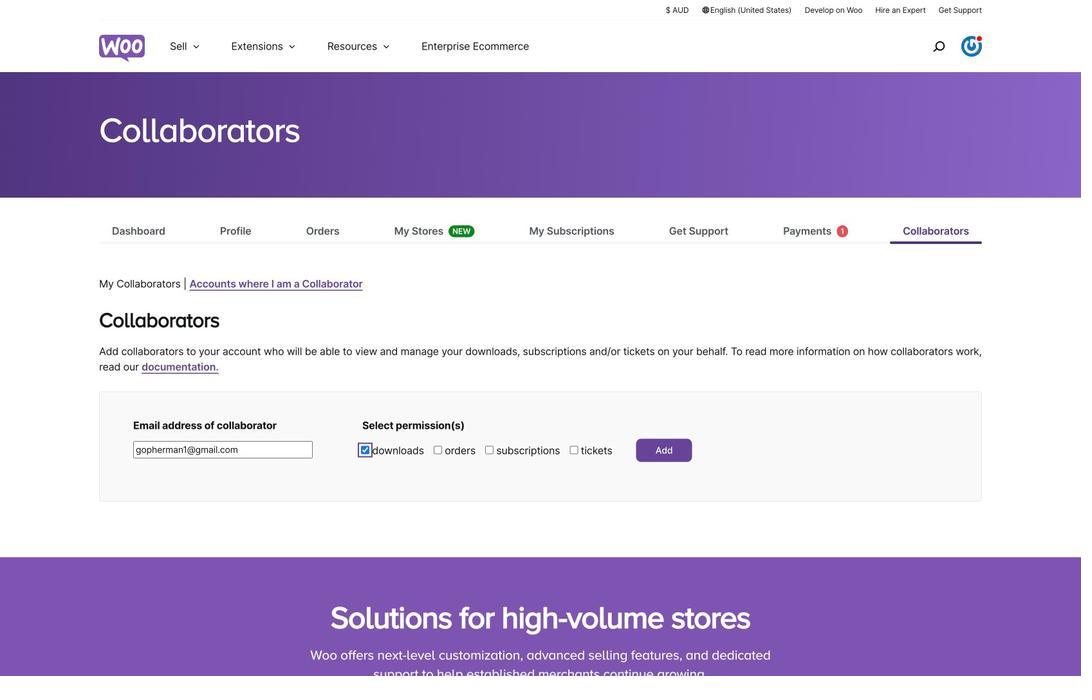 Task type: vqa. For each thing, say whether or not it's contained in the screenshot.
1st Learn from left
no



Task type: locate. For each thing, give the bounding box(es) containing it.
open account menu image
[[962, 36, 983, 57]]

None checkbox
[[361, 446, 370, 454], [486, 446, 494, 454], [570, 446, 579, 454], [361, 446, 370, 454], [486, 446, 494, 454], [570, 446, 579, 454]]

None checkbox
[[434, 446, 442, 454]]



Task type: describe. For each thing, give the bounding box(es) containing it.
service navigation menu element
[[906, 25, 983, 67]]

search image
[[929, 36, 950, 57]]



